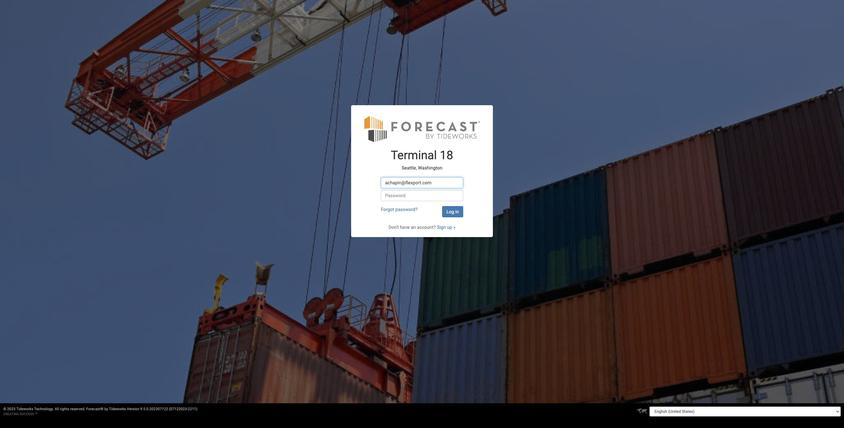 Task type: vqa. For each thing, say whether or not it's contained in the screenshot.
An
yes



Task type: locate. For each thing, give the bounding box(es) containing it.
forecast®
[[86, 407, 103, 412]]

forecast® by tideworks image
[[365, 115, 480, 143]]

2211)
[[188, 407, 198, 412]]

log
[[447, 209, 455, 215]]

up
[[447, 225, 453, 230]]

rights
[[60, 407, 69, 412]]

don't
[[389, 225, 399, 230]]

log in button
[[443, 206, 464, 218]]

tideworks up success
[[16, 407, 33, 412]]

in
[[456, 209, 459, 215]]

terminal 18 seattle, washington
[[391, 149, 454, 171]]

reserved.
[[70, 407, 85, 412]]

account?
[[417, 225, 436, 230]]

1 horizontal spatial tideworks
[[109, 407, 126, 412]]

9.5.0.202307122
[[140, 407, 168, 412]]

1 tideworks from the left
[[16, 407, 33, 412]]

sign
[[437, 225, 446, 230]]

0 horizontal spatial tideworks
[[16, 407, 33, 412]]

terminal
[[391, 149, 437, 162]]

tideworks
[[16, 407, 33, 412], [109, 407, 126, 412]]

Email or username text field
[[381, 177, 464, 188]]

tideworks right by
[[109, 407, 126, 412]]



Task type: describe. For each thing, give the bounding box(es) containing it.
success
[[20, 413, 34, 416]]

forgot
[[381, 207, 395, 212]]

have
[[400, 225, 410, 230]]

password?
[[396, 207, 418, 212]]

»
[[454, 225, 456, 230]]

(07122023-
[[169, 407, 188, 412]]

© 2023 tideworks technology. all rights reserved. forecast® by tideworks version 9.5.0.202307122 (07122023-2211) creating success ℠
[[3, 407, 198, 416]]

2 tideworks from the left
[[109, 407, 126, 412]]

Password password field
[[381, 190, 464, 201]]

seattle,
[[402, 165, 417, 171]]

an
[[411, 225, 416, 230]]

by
[[104, 407, 108, 412]]

version
[[127, 407, 139, 412]]

washington
[[418, 165, 443, 171]]

forgot password? log in
[[381, 207, 459, 215]]

forgot password? link
[[381, 207, 418, 212]]

don't have an account? sign up »
[[389, 225, 456, 230]]

2023
[[7, 407, 15, 412]]

creating
[[3, 413, 19, 416]]

18
[[440, 149, 454, 162]]

technology.
[[34, 407, 54, 412]]

℠
[[35, 413, 37, 416]]

sign up » link
[[437, 225, 456, 230]]

©
[[3, 407, 6, 412]]

all
[[55, 407, 59, 412]]



